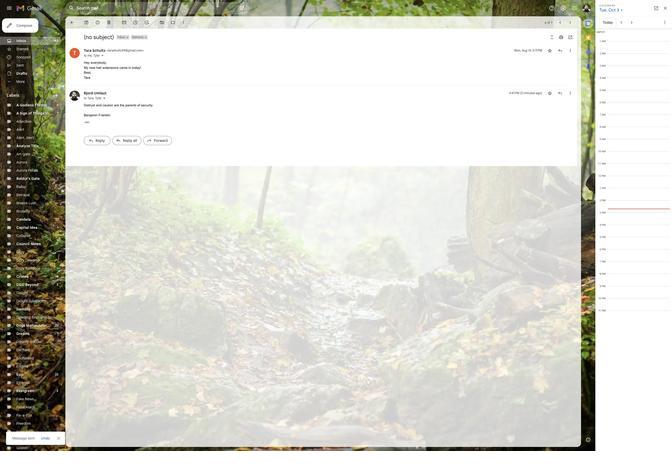 Task type: vqa. For each thing, say whether or not it's contained in the screenshot.


Task type: locate. For each thing, give the bounding box(es) containing it.
this
[[31, 144, 38, 148]]

alert up analyze this
[[26, 136, 34, 140]]

aurora for aurora link
[[16, 160, 27, 165]]

tab list
[[581, 16, 596, 433]]

alert up alert,
[[16, 128, 24, 132]]

1 horizontal spatial demons
[[132, 35, 143, 39]]

1 right gate
[[57, 177, 58, 181]]

not starred image
[[547, 91, 553, 96]]

reply for reply all
[[123, 138, 132, 143]]

a
[[16, 103, 19, 108], [16, 111, 19, 116]]

council
[[16, 242, 30, 247]]

1 horizontal spatial alert
[[26, 136, 34, 140]]

aurora down aurora link
[[16, 168, 27, 173]]

aurora for aurora petals
[[16, 168, 27, 173]]

mon, aug 14, 5:11 pm cell
[[514, 48, 542, 53]]

6 of 7
[[545, 21, 553, 24]]

1 1 from the top
[[57, 111, 58, 115]]

1 vertical spatial tara
[[84, 76, 90, 80]]

1 horizontal spatial ,
[[93, 96, 94, 100]]

0 vertical spatial delight
[[16, 291, 28, 296]]

of
[[547, 21, 550, 24], [137, 104, 140, 107], [28, 111, 32, 116]]

2 reply from the left
[[123, 138, 132, 143]]

tyler for to tara , tyler
[[95, 96, 102, 100]]

evergreen
[[16, 389, 34, 394]]

franklin
[[99, 113, 110, 117]]

manipulating
[[26, 324, 49, 328]]

3 1 from the top
[[57, 177, 58, 181]]

reply left all
[[123, 138, 132, 143]]

cozy down cozy link
[[16, 258, 24, 263]]

gmail image
[[16, 3, 44, 13]]

show trimmed content image
[[84, 121, 90, 124]]

4 1 from the top
[[57, 226, 58, 230]]

1 horizontal spatial inbox
[[118, 35, 125, 39]]

1 cozy from the top
[[16, 250, 24, 255]]

to left come at the left top of page
[[45, 111, 49, 116]]

demons for demons button
[[132, 35, 143, 39]]

dewdrop enchanted
[[16, 316, 49, 320]]

2 vertical spatial cozy
[[16, 267, 24, 271]]

a left godless
[[16, 103, 19, 108]]

me
[[87, 54, 92, 58]]

2 horizontal spatial of
[[547, 21, 550, 24]]

1 vertical spatial tyler
[[95, 96, 102, 100]]

fake
[[16, 397, 24, 402]]

dewdrop up radiance
[[25, 258, 40, 263]]

in
[[129, 66, 131, 70]]

show details image down umlaut
[[103, 97, 106, 100]]

to down bjord
[[84, 96, 87, 100]]

1 vertical spatial delight
[[16, 299, 28, 304]]

front back
[[16, 430, 34, 435]]

back to inbox image
[[70, 20, 75, 25]]

inbox
[[118, 35, 125, 39], [16, 39, 26, 43]]

demons down delight sunshine
[[16, 307, 30, 312]]

of left 7 on the right of page
[[547, 21, 550, 24]]

0 vertical spatial 21
[[56, 218, 58, 222]]

collapse link
[[16, 234, 30, 238]]

alert
[[6, 12, 587, 446]]

inbox inside labels navigation
[[16, 39, 26, 43]]

1 delight from the top
[[16, 291, 28, 296]]

cozy radiance link
[[16, 267, 40, 271]]

delight down d&d
[[16, 291, 28, 296]]

>
[[142, 49, 144, 52]]

alert, alert
[[16, 136, 34, 140]]

tarashultz49@gmail.com
[[108, 49, 142, 52]]

, down schultz
[[92, 54, 93, 58]]

1 for baldur's gate
[[57, 177, 58, 181]]

wander
[[30, 340, 42, 345]]

cozy for cozy dewdrop
[[16, 258, 24, 263]]

list
[[65, 43, 573, 150]]

dreamy
[[16, 340, 29, 345]]

a for a sign of things to come
[[16, 111, 19, 116]]

0 horizontal spatial 6
[[57, 72, 58, 75]]

2 21 from the top
[[56, 242, 58, 246]]

2 vertical spatial to
[[45, 111, 49, 116]]

None search field
[[65, 2, 249, 14]]

4:41 pm (0 minutes ago) cell
[[509, 91, 542, 96]]

a sign of things to come link
[[16, 111, 60, 116]]

tara schultz cell
[[84, 48, 144, 53]]

reply all
[[123, 138, 137, 143]]

show details image down schultz
[[101, 54, 104, 57]]

are
[[114, 104, 119, 107]]

notes
[[31, 242, 41, 247]]

snoozed
[[16, 55, 31, 60]]

1 for dreams
[[57, 332, 58, 336]]

inbox inside button
[[118, 35, 125, 39]]

0 vertical spatial to
[[84, 54, 87, 58]]

0 horizontal spatial alert
[[16, 128, 24, 132]]

5:11 pm
[[533, 49, 542, 52]]

0 vertical spatial 6
[[545, 21, 547, 24]]

a godless throne link
[[16, 103, 47, 108]]

enchant
[[16, 348, 30, 353]]

dewdrop down demons link
[[16, 316, 31, 320]]

to
[[84, 54, 87, 58], [84, 96, 87, 100], [45, 111, 49, 116]]

aurora petals
[[16, 168, 38, 173]]

1 a from the top
[[16, 103, 19, 108]]

Not starred checkbox
[[547, 91, 553, 96]]

6 inside labels navigation
[[57, 72, 58, 75]]

0 vertical spatial of
[[547, 21, 550, 24]]

adjective link
[[16, 119, 31, 124]]

tara
[[84, 48, 92, 53], [84, 76, 90, 80], [87, 96, 93, 100]]

reply for reply
[[96, 138, 105, 143]]

demons inside demons button
[[132, 35, 143, 39]]

1 right this at the left top of the page
[[57, 144, 58, 148]]

mark as unread image
[[122, 20, 127, 25]]

delight down 'delight' link
[[16, 299, 28, 304]]

betrayal link
[[16, 193, 30, 198]]

0 horizontal spatial ,
[[92, 54, 93, 58]]

2 delight from the top
[[16, 299, 28, 304]]

0 vertical spatial demons
[[132, 35, 143, 39]]

0 vertical spatial tyler
[[93, 54, 100, 58]]

to inside labels navigation
[[45, 111, 49, 116]]

1 21 from the top
[[56, 218, 58, 222]]

0 vertical spatial a
[[16, 103, 19, 108]]

glisten link
[[16, 447, 28, 451]]

d&d beyond
[[16, 283, 38, 288]]

1 down 4
[[57, 111, 58, 115]]

advanced search options image
[[237, 3, 247, 13]]

enchanted up manipulating
[[32, 316, 49, 320]]

tyler down umlaut
[[95, 96, 102, 100]]

side panel section
[[581, 16, 596, 448]]

message
[[12, 437, 27, 441]]

subject)
[[93, 34, 114, 41]]

dreamy wander link
[[16, 340, 42, 345]]

of right sign
[[28, 111, 32, 116]]

2 a from the top
[[16, 111, 19, 116]]

0 vertical spatial enchanted
[[32, 316, 49, 320]]

1 vertical spatial demons
[[16, 307, 30, 312]]

0 horizontal spatial demons
[[16, 307, 30, 312]]

tara inside "hey everybody, my new hair extensions came in today! best, tara"
[[84, 76, 90, 80]]

cozy up 'crimes' link
[[16, 267, 24, 271]]

6 for 6 of 7
[[545, 21, 547, 24]]

1 horizontal spatial 6
[[545, 21, 547, 24]]

cozy
[[16, 250, 24, 255], [16, 258, 24, 263], [16, 267, 24, 271]]

newer image
[[558, 20, 563, 25]]

1 vertical spatial to
[[84, 96, 87, 100]]

0 horizontal spatial of
[[28, 111, 32, 116]]

1 vertical spatial 6
[[57, 72, 58, 75]]

delight for delight sunshine
[[16, 299, 28, 304]]

0 horizontal spatial inbox
[[16, 39, 26, 43]]

delight sunshine
[[16, 299, 43, 304]]

21
[[56, 218, 58, 222], [56, 242, 58, 246]]

move to image
[[159, 20, 165, 25]]

a left sign
[[16, 111, 19, 116]]

demons for demons link
[[16, 307, 30, 312]]

cozy radiance
[[16, 267, 40, 271]]

enchanted
[[32, 316, 49, 320], [16, 357, 34, 361]]

1 vertical spatial enchanted
[[16, 357, 34, 361]]

aurora link
[[16, 160, 27, 165]]

analyze this
[[16, 144, 38, 148]]

, down bjord umlaut
[[93, 96, 94, 100]]

dogs manipulating time link
[[16, 324, 58, 328]]

came
[[119, 66, 128, 70]]

dreams
[[16, 332, 30, 337]]

drafts link
[[16, 71, 27, 76]]

6 for 6
[[57, 72, 58, 75]]

demons link
[[16, 307, 30, 312]]

1 down 25
[[57, 332, 58, 336]]

beyond
[[25, 283, 38, 288]]

2 vertical spatial tara
[[87, 96, 93, 100]]

not starred image
[[547, 48, 553, 53]]

message sent
[[12, 437, 35, 441]]

hair
[[96, 66, 102, 70]]

brutality link
[[16, 209, 30, 214]]

3 cozy from the top
[[16, 267, 24, 271]]

caution
[[102, 104, 113, 107]]

1 vertical spatial ,
[[93, 96, 94, 100]]

1 vertical spatial dewdrop
[[16, 316, 31, 320]]

6
[[545, 21, 547, 24], [57, 72, 58, 75]]

lush
[[29, 201, 36, 206]]

dewdrop
[[25, 258, 40, 263], [16, 316, 31, 320]]

2 aurora from the top
[[16, 168, 27, 173]]

0 horizontal spatial reply
[[96, 138, 105, 143]]

1 vertical spatial of
[[137, 104, 140, 107]]

a for a godless throne
[[16, 103, 19, 108]]

reply
[[96, 138, 105, 143], [123, 138, 132, 143]]

tara down bjord
[[87, 96, 93, 100]]

2 vertical spatial of
[[28, 111, 32, 116]]

1 right idea
[[57, 226, 58, 230]]

Search mail text field
[[77, 6, 225, 11]]

1 for capital idea
[[57, 226, 58, 230]]

14
[[55, 275, 58, 279]]

cozy down council on the bottom
[[16, 250, 24, 255]]

the
[[120, 104, 124, 107]]

21 for council notes
[[56, 242, 58, 246]]

inbox up tarashultz49@gmail.com
[[118, 35, 125, 39]]

enchant link
[[16, 348, 30, 353]]

enigma link
[[16, 365, 28, 369]]

2 1 from the top
[[57, 144, 58, 148]]

1 vertical spatial a
[[16, 111, 19, 116]]

snooze image
[[133, 20, 138, 25]]

1 reply from the left
[[96, 138, 105, 143]]

settings image
[[560, 5, 566, 11]]

labels navigation
[[0, 16, 65, 452]]

cozy link
[[16, 250, 24, 255]]

to left me
[[84, 54, 87, 58]]

mon, aug 14, 5:11 pm
[[514, 49, 542, 52]]

delight sunshine link
[[16, 299, 43, 304]]

enchanted down the "enchant"
[[16, 357, 34, 361]]

baldur's gate link
[[16, 177, 40, 181]]

support image
[[549, 5, 555, 11]]

1 for analyze this
[[57, 144, 58, 148]]

demons inside labels navigation
[[16, 307, 30, 312]]

1 vertical spatial alert
[[26, 136, 34, 140]]

report spam image
[[95, 20, 100, 25]]

0 vertical spatial ,
[[92, 54, 93, 58]]

1 horizontal spatial reply
[[123, 138, 132, 143]]

freedom
[[16, 422, 31, 427]]

my
[[84, 66, 88, 70]]

forward
[[154, 138, 168, 143]]

0 vertical spatial cozy
[[16, 250, 24, 255]]

demons up >
[[132, 35, 143, 39]]

1 vertical spatial cozy
[[16, 258, 24, 263]]

tara down best, on the left top
[[84, 76, 90, 80]]

show details image
[[101, 54, 104, 57], [103, 97, 106, 100]]

inbox up starred
[[16, 39, 26, 43]]

5 1 from the top
[[57, 332, 58, 336]]

false alarm link
[[16, 406, 35, 410]]

betrayal
[[16, 193, 30, 198]]

(no
[[84, 34, 92, 41]]

inbox for inbox link
[[16, 39, 26, 43]]

aurora down art-gate
[[16, 160, 27, 165]]

2 cozy from the top
[[16, 258, 24, 263]]

1 vertical spatial 21
[[56, 242, 58, 246]]

1 vertical spatial show details image
[[103, 97, 106, 100]]

0 vertical spatial aurora
[[16, 160, 27, 165]]

of right parents
[[137, 104, 140, 107]]

0 vertical spatial show details image
[[101, 54, 104, 57]]

1 aurora from the top
[[16, 160, 27, 165]]

1 vertical spatial aurora
[[16, 168, 27, 173]]

hey everybody, my new hair extensions came in today! best, tara
[[84, 61, 141, 80]]

epic link
[[16, 373, 24, 377]]

add to tasks image
[[144, 20, 149, 25]]

candela
[[16, 218, 31, 222]]

tyler down schultz
[[93, 54, 100, 58]]

reply down benjamin franklin
[[96, 138, 105, 143]]

alert link
[[16, 128, 24, 132]]

tara up me
[[84, 48, 92, 53]]

undo alert
[[39, 434, 52, 444]]

1 horizontal spatial of
[[137, 104, 140, 107]]



Task type: describe. For each thing, give the bounding box(es) containing it.
cozy dewdrop link
[[16, 258, 40, 263]]

brutality
[[16, 209, 30, 214]]

show details image for to tara , tyler
[[103, 97, 106, 100]]

0 vertical spatial tara
[[84, 48, 92, 53]]

umlaut
[[94, 91, 106, 96]]

mon,
[[514, 49, 521, 52]]

a sign of things to come
[[16, 111, 60, 116]]

false alarm
[[16, 406, 35, 410]]

to for to me , tyler
[[84, 54, 87, 58]]

4:41 pm (0 minutes ago)
[[509, 91, 542, 95]]

tara schultz < tarashultz49@gmail.com >
[[84, 48, 144, 53]]

21 for candela
[[56, 218, 58, 222]]

candela link
[[16, 218, 31, 222]]

and
[[96, 104, 102, 107]]

aurora petals link
[[16, 168, 38, 173]]

all
[[133, 138, 137, 143]]

18
[[55, 308, 58, 312]]

gate
[[23, 152, 30, 157]]

throne
[[35, 103, 47, 108]]

starred
[[16, 47, 28, 51]]

ethereal link
[[16, 381, 30, 386]]

inbox link
[[16, 39, 26, 43]]

show details image for to me , tyler
[[101, 54, 104, 57]]

dogs manipulating time
[[16, 324, 58, 328]]

0 vertical spatial dewdrop
[[25, 258, 40, 263]]

things
[[33, 111, 44, 116]]

23
[[55, 373, 58, 377]]

to for to tara , tyler
[[84, 96, 87, 100]]

tyler for to me , tyler
[[93, 54, 100, 58]]

reply all link
[[112, 136, 141, 145]]

minutes
[[524, 91, 535, 95]]

, for tara
[[93, 96, 94, 100]]

gate
[[31, 177, 40, 181]]

labels image
[[171, 20, 176, 25]]

7
[[551, 21, 553, 24]]

main menu image
[[6, 5, 12, 11]]

petals
[[28, 168, 38, 173]]

archive image
[[84, 20, 89, 25]]

council notes
[[16, 242, 41, 247]]

of inside labels navigation
[[28, 111, 32, 116]]

a godless throne
[[16, 103, 47, 108]]

schultz
[[92, 48, 105, 53]]

sent
[[16, 63, 24, 68]]

radiance
[[25, 267, 40, 271]]

cozy for cozy radiance
[[16, 267, 24, 271]]

delight for 'delight' link
[[16, 291, 28, 296]]

alert, alert link
[[16, 136, 34, 140]]

1 for a sign of things to come
[[57, 111, 58, 115]]

sent link
[[16, 63, 24, 68]]

art-
[[16, 152, 23, 157]]

alert,
[[16, 136, 25, 140]]

dewdrop enchanted link
[[16, 316, 49, 320]]

forward link
[[143, 136, 172, 145]]

sent
[[28, 437, 35, 441]]

dreamy wander
[[16, 340, 42, 345]]

extensions
[[103, 66, 119, 70]]

fix-
[[16, 414, 23, 418]]

14,
[[528, 49, 532, 52]]

parents
[[125, 104, 136, 107]]

ballsy link
[[16, 185, 26, 189]]

cozy for cozy link
[[16, 250, 24, 255]]

3
[[57, 283, 58, 287]]

demons button
[[131, 35, 144, 40]]

cozy dewdrop
[[16, 258, 40, 263]]

analyze this link
[[16, 144, 38, 148]]

list containing tara schultz
[[65, 43, 573, 150]]

time
[[50, 324, 58, 328]]

breeze
[[16, 201, 28, 206]]

bjord
[[84, 91, 93, 96]]

d&d
[[16, 283, 24, 288]]

more button
[[0, 78, 61, 86]]

news
[[25, 397, 34, 402]]

search mail image
[[67, 4, 76, 13]]

alert containing message sent
[[6, 12, 587, 446]]

older image
[[568, 20, 573, 25]]

glisten
[[16, 447, 28, 451]]

snoozed link
[[16, 55, 31, 60]]

2
[[57, 390, 58, 393]]

best,
[[84, 71, 91, 75]]

labels heading
[[7, 93, 54, 98]]

art-gate
[[16, 152, 30, 157]]

baldur's gate
[[16, 177, 40, 181]]

ago)
[[536, 91, 542, 95]]

Not starred checkbox
[[547, 48, 553, 53]]

security.
[[141, 104, 153, 107]]

glimmer link
[[16, 438, 30, 443]]

come
[[50, 111, 60, 116]]

breeze lush
[[16, 201, 36, 206]]

inbox for "inbox" button
[[118, 35, 125, 39]]

inbox button
[[117, 35, 126, 40]]

capital idea link
[[16, 226, 37, 230]]

4:41 pm
[[509, 91, 519, 95]]

of inside list
[[137, 104, 140, 107]]

front
[[16, 430, 25, 435]]

hey
[[84, 61, 90, 65]]

more image
[[181, 20, 186, 25]]

sign
[[20, 111, 27, 116]]

council notes link
[[16, 242, 41, 247]]

<
[[106, 49, 108, 52]]

undo
[[41, 437, 50, 441]]

, for me
[[92, 54, 93, 58]]

delete image
[[106, 20, 111, 25]]

drafts
[[16, 71, 27, 76]]

delight link
[[16, 291, 28, 296]]

0 vertical spatial alert
[[16, 128, 24, 132]]

idea
[[30, 226, 37, 230]]

143
[[53, 39, 58, 43]]

evergreen link
[[16, 389, 34, 394]]

glimmer
[[16, 438, 30, 443]]



